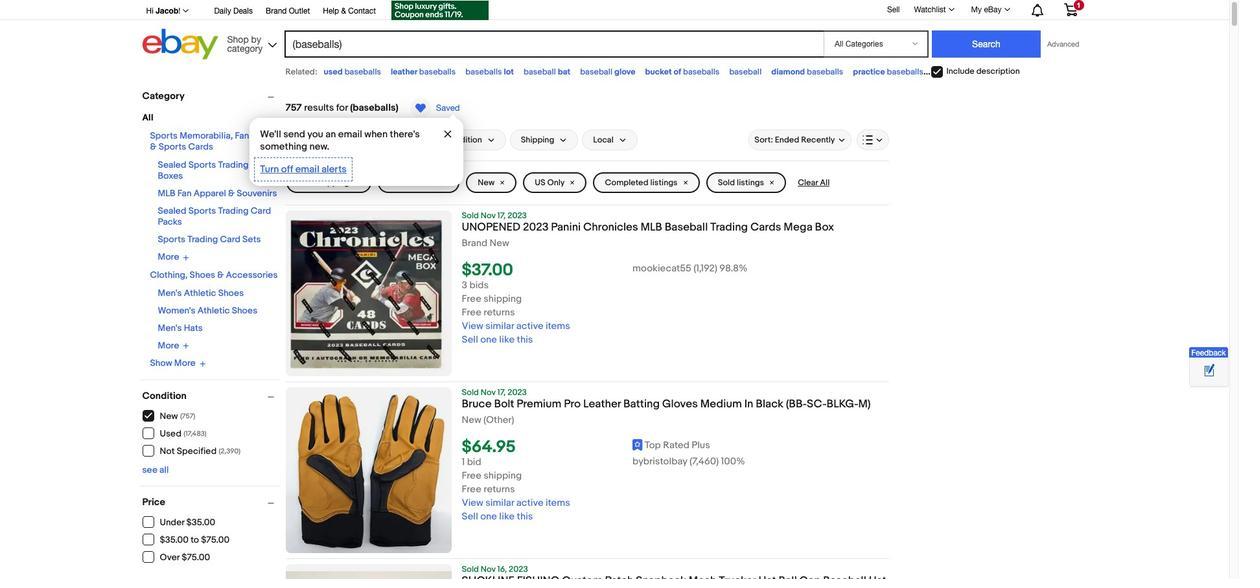 Task type: describe. For each thing, give the bounding box(es) containing it.
1 vertical spatial shoes
[[218, 288, 244, 299]]

include
[[947, 66, 975, 77]]

sets
[[243, 234, 261, 245]]

under $35.00 link
[[142, 516, 216, 528]]

17, for $37.00
[[498, 211, 506, 221]]

items inside bybristolbay (7,460) 100% free shipping free returns view similar active items sell one like this
[[546, 497, 570, 510]]

watchlist link
[[907, 2, 961, 18]]

brand inside account navigation
[[266, 6, 287, 16]]

mega
[[784, 221, 813, 234]]

$37.00
[[462, 261, 514, 281]]

(2,390)
[[219, 447, 241, 456]]

& inside 'link'
[[341, 6, 346, 16]]

category
[[142, 90, 185, 102]]

sold for sold  nov 17, 2023 bruce bolt premium pro leather batting gloves medium in black (bb-sc-blkg-m) new (other)
[[462, 388, 479, 398]]

in
[[745, 398, 754, 411]]

1 for 1
[[1077, 1, 1081, 9]]

17, for $64.95
[[498, 388, 506, 398]]

2023 for sold  nov 16, 2023
[[509, 565, 528, 575]]

returns inside bybristolbay (7,460) 100% free shipping free returns view similar active items sell one like this
[[484, 484, 515, 496]]

shop inside sports memorabilia, fan shop & sports cards
[[251, 130, 272, 141]]

$64.95
[[462, 438, 516, 458]]

(17,483)
[[184, 430, 207, 438]]

when
[[365, 128, 388, 141]]

ebay
[[985, 5, 1002, 14]]

recently
[[802, 135, 835, 145]]

baseball glove
[[580, 67, 636, 77]]

sealed sports trading card boxes mlb fan apparel & souvenirs sealed sports trading card packs sports trading card sets
[[158, 160, 277, 245]]

we'll send you an email when there's something new.
[[260, 128, 420, 153]]

baseballs for used baseballs
[[345, 67, 381, 77]]

premium
[[517, 398, 562, 411]]

1 men's from the top
[[158, 288, 182, 299]]

0 vertical spatial $35.00
[[186, 517, 215, 528]]

unopened 2023 panini chronicles mlb baseball trading cards mega box heading
[[462, 221, 835, 234]]

3 baseball from the left
[[730, 67, 762, 77]]

batting
[[624, 398, 660, 411]]

show more
[[150, 358, 196, 369]]

practice baseballs
[[854, 67, 924, 77]]

unopened
[[462, 221, 521, 234]]

plus
[[692, 440, 711, 452]]

mlb fan apparel & souvenirs link
[[158, 188, 277, 199]]

trading down sports memorabilia, fan shop & sports cards
[[218, 160, 249, 171]]

bolt
[[494, 398, 514, 411]]

brand outlet
[[266, 6, 310, 16]]

alert inside main content
[[260, 128, 433, 176]]

2 view similar active items link from the top
[[462, 497, 570, 510]]

98.8%
[[720, 263, 748, 275]]

sports down sports memorabilia, fan shop & sports cards
[[189, 160, 216, 171]]

shop inside shop by category
[[227, 34, 249, 44]]

$35.00 to $75.00
[[160, 535, 230, 546]]

new (757)
[[160, 411, 195, 422]]

sold for sold  nov 16, 2023
[[462, 565, 479, 575]]

this inside mookiecat55 (1,192) 98.8% 3 bids free shipping free returns view similar active items sell one like this
[[517, 334, 533, 346]]

bybristolbay (7,460) 100% free shipping free returns view similar active items sell one like this
[[462, 456, 745, 523]]

nov for $64.95
[[481, 388, 496, 398]]

blkg-
[[827, 398, 859, 411]]

over $75.00
[[160, 552, 210, 563]]

1 vertical spatial $35.00
[[160, 535, 189, 546]]

returns
[[408, 178, 438, 188]]

under
[[160, 517, 184, 528]]

see all button
[[142, 465, 169, 476]]

shipping inside 'link'
[[317, 178, 349, 188]]

1 bid
[[462, 457, 482, 469]]

buy
[[378, 135, 392, 145]]

email inside we'll send you an email when there's something new.
[[338, 128, 362, 141]]

new inside sold  nov 17, 2023 unopened 2023 panini chronicles mlb baseball trading cards mega box brand new
[[490, 237, 509, 250]]

account navigation
[[139, 0, 1088, 22]]

like inside bybristolbay (7,460) 100% free shipping free returns view similar active items sell one like this
[[499, 511, 515, 523]]

baseball bat
[[524, 67, 571, 77]]

0 horizontal spatial condition button
[[142, 390, 280, 402]]

lot
[[504, 67, 514, 77]]

sports down the category
[[150, 130, 178, 141]]

used
[[324, 67, 343, 77]]

leather
[[391, 67, 418, 77]]

sealed sports trading card boxes link
[[158, 160, 271, 182]]

Search for anything text field
[[286, 32, 822, 56]]

free shipping link
[[286, 172, 371, 193]]

description
[[977, 66, 1020, 77]]

2 more button from the top
[[158, 340, 190, 351]]

contact
[[348, 6, 376, 16]]

shipping button
[[510, 130, 579, 150]]

1 vertical spatial athletic
[[198, 305, 230, 316]]

send
[[283, 128, 305, 141]]

brand inside sold  nov 17, 2023 unopened 2023 panini chronicles mlb baseball trading cards mega box brand new
[[462, 237, 488, 250]]

baseball for glove
[[580, 67, 613, 77]]

hi
[[146, 6, 154, 16]]

clothing,
[[150, 269, 188, 280]]

not specified (2,390)
[[160, 446, 241, 457]]

new.
[[310, 141, 330, 153]]

sold for sold  nov 17, 2023 unopened 2023 panini chronicles mlb baseball trading cards mega box brand new
[[462, 211, 479, 221]]

returns inside mookiecat55 (1,192) 98.8% 3 bids free shipping free returns view similar active items sell one like this
[[484, 307, 515, 319]]

we'll
[[260, 128, 281, 141]]

items inside mookiecat55 (1,192) 98.8% 3 bids free shipping free returns view similar active items sell one like this
[[546, 320, 570, 333]]

baseball for bat
[[524, 67, 556, 77]]

sort: ended recently button
[[749, 130, 852, 150]]

shop by category banner
[[139, 0, 1088, 63]]

clear
[[798, 178, 819, 188]]

baseballs lot
[[466, 67, 514, 77]]

2 sell one like this link from the top
[[462, 511, 533, 523]]

free shipping
[[298, 178, 349, 188]]

top rated plus image
[[633, 439, 643, 451]]

turn
[[260, 163, 279, 176]]

memorabilia,
[[180, 130, 233, 141]]

0 vertical spatial $75.00
[[201, 535, 230, 546]]

related:
[[286, 67, 317, 77]]

2 vertical spatial more
[[174, 358, 196, 369]]

women's
[[158, 305, 196, 316]]

trading down mlb fan apparel & souvenirs link
[[218, 206, 249, 217]]

show
[[150, 358, 172, 369]]

1 horizontal spatial all
[[297, 135, 307, 145]]

help & contact link
[[323, 5, 376, 19]]

new up used
[[160, 411, 178, 422]]

sell inside bybristolbay (7,460) 100% free shipping free returns view similar active items sell one like this
[[462, 511, 478, 523]]

1 for 1 bid
[[462, 457, 465, 469]]

to
[[191, 535, 199, 546]]

sold listings
[[718, 178, 765, 188]]

bruce bolt premium pro leather batting gloves medium in black (bb-sc-blkg-m) image
[[286, 388, 452, 554]]

fan inside sports memorabilia, fan shop & sports cards
[[235, 130, 249, 141]]

2023 for sold  nov 17, 2023 unopened 2023 panini chronicles mlb baseball trading cards mega box brand new
[[508, 211, 527, 221]]

sports down 'apparel'
[[189, 206, 216, 217]]

local
[[594, 135, 614, 145]]

mookiecat55
[[633, 263, 692, 275]]

listings for completed listings
[[651, 178, 678, 188]]

alerts
[[322, 163, 347, 176]]

Auction selected text field
[[327, 134, 357, 146]]

shop by category button
[[221, 29, 280, 57]]

my ebay link
[[965, 2, 1016, 18]]

listing options selector. list view selected. image
[[863, 135, 883, 145]]

buy it now link
[[370, 132, 425, 148]]

clothing, shoes & accessories link
[[150, 269, 278, 280]]

category button
[[142, 90, 280, 102]]

2 horizontal spatial all
[[820, 178, 830, 188]]

bruce
[[462, 398, 492, 411]]

trading inside sold  nov 17, 2023 unopened 2023 panini chronicles mlb baseball trading cards mega box brand new
[[711, 221, 748, 234]]

category
[[227, 43, 263, 53]]

us only
[[535, 178, 565, 188]]

baseball
[[665, 221, 708, 234]]

cards inside sports memorabilia, fan shop & sports cards
[[188, 141, 213, 152]]

completed
[[605, 178, 649, 188]]

& inside sports memorabilia, fan shop & sports cards
[[150, 141, 157, 152]]

active inside bybristolbay (7,460) 100% free shipping free returns view similar active items sell one like this
[[517, 497, 544, 510]]

bruce bolt premium pro leather batting gloves medium in black (bb-sc-blkg-m) heading
[[462, 398, 871, 411]]

sort:
[[755, 135, 774, 145]]

sports up boxes
[[159, 141, 186, 152]]

fan inside sealed sports trading card boxes mlb fan apparel & souvenirs sealed sports trading card packs sports trading card sets
[[177, 188, 192, 199]]

deals
[[233, 6, 253, 16]]

2023 for sold  nov 17, 2023 bruce bolt premium pro leather batting gloves medium in black (bb-sc-blkg-m) new (other)
[[508, 388, 527, 398]]

turn off email alerts
[[260, 163, 347, 176]]

brand outlet link
[[266, 5, 310, 19]]

sports down packs
[[158, 234, 185, 245]]

3 baseballs from the left
[[466, 67, 502, 77]]

shipping
[[521, 135, 555, 145]]



Task type: vqa. For each thing, say whether or not it's contained in the screenshot.
Mookiecat55
yes



Task type: locate. For each thing, give the bounding box(es) containing it.
2 vertical spatial sell
[[462, 511, 478, 523]]

1 vertical spatial more
[[158, 340, 179, 351]]

see all
[[142, 465, 169, 476]]

nov for $37.00
[[481, 211, 496, 221]]

sell one like this link down bids
[[462, 334, 533, 346]]

2 like from the top
[[499, 511, 515, 523]]

1 horizontal spatial condition button
[[433, 130, 506, 150]]

0 vertical spatial email
[[338, 128, 362, 141]]

all down the category
[[142, 112, 153, 123]]

0 horizontal spatial shop
[[227, 34, 249, 44]]

card left off
[[251, 160, 271, 171]]

1 left bid
[[462, 457, 465, 469]]

1 link
[[1057, 0, 1086, 19]]

mlb left the baseball
[[641, 221, 663, 234]]

alert containing we'll send you an email when there's something new.
[[260, 128, 433, 176]]

0 vertical spatial active
[[517, 320, 544, 333]]

jacob
[[156, 6, 179, 16]]

1 horizontal spatial cards
[[751, 221, 782, 234]]

sealed down memorabilia, on the top of page
[[158, 160, 187, 171]]

panini
[[551, 221, 581, 234]]

2 vertical spatial shoes
[[232, 305, 258, 316]]

used baseballs
[[324, 67, 381, 77]]

1 vertical spatial men's
[[158, 323, 182, 334]]

2 nov from the top
[[481, 388, 496, 398]]

sell inside account navigation
[[888, 5, 900, 14]]

sell link
[[882, 5, 906, 14]]

like up 16,
[[499, 511, 515, 523]]

0 horizontal spatial cards
[[188, 141, 213, 152]]

mlb inside sold  nov 17, 2023 unopened 2023 panini chronicles mlb baseball trading cards mega box brand new
[[641, 221, 663, 234]]

clear all link
[[793, 172, 835, 193]]

1 view from the top
[[462, 320, 484, 333]]

men's down women's
[[158, 323, 182, 334]]

view down bids
[[462, 320, 484, 333]]

None submit
[[932, 30, 1041, 58]]

mlb down boxes
[[158, 188, 175, 199]]

shop by category
[[227, 34, 263, 53]]

0 horizontal spatial baseball
[[524, 67, 556, 77]]

new down unopened
[[490, 237, 509, 250]]

view
[[462, 320, 484, 333], [462, 497, 484, 510]]

1 vertical spatial sell one like this link
[[462, 511, 533, 523]]

help & contact
[[323, 6, 376, 16]]

sold inside sold  nov 17, 2023 unopened 2023 panini chronicles mlb baseball trading cards mega box brand new
[[462, 211, 479, 221]]

view inside bybristolbay (7,460) 100% free shipping free returns view similar active items sell one like this
[[462, 497, 484, 510]]

ended
[[775, 135, 800, 145]]

sold inside "sold  nov 17, 2023 bruce bolt premium pro leather batting gloves medium in black (bb-sc-blkg-m) new (other)"
[[462, 388, 479, 398]]

0 vertical spatial 1
[[1077, 1, 1081, 9]]

email
[[338, 128, 362, 141], [295, 163, 320, 176]]

1 vertical spatial view similar active items link
[[462, 497, 570, 510]]

condition button down saved on the top left
[[433, 130, 506, 150]]

like
[[499, 334, 515, 346], [499, 511, 515, 523]]

mlb inside sealed sports trading card boxes mlb fan apparel & souvenirs sealed sports trading card packs sports trading card sets
[[158, 188, 175, 199]]

2023 left 'panini'
[[523, 221, 549, 234]]

pro
[[564, 398, 581, 411]]

2 vertical spatial shipping
[[484, 470, 522, 483]]

& up men's athletic shoes link
[[217, 269, 224, 280]]

1 returns from the top
[[484, 307, 515, 319]]

1 horizontal spatial fan
[[235, 130, 249, 141]]

trading
[[218, 160, 249, 171], [218, 206, 249, 217], [711, 221, 748, 234], [187, 234, 218, 245]]

1 inside account navigation
[[1077, 1, 1081, 9]]

!
[[179, 6, 181, 16]]

view similar active items link down bid
[[462, 497, 570, 510]]

chronicles
[[584, 221, 639, 234]]

shoes
[[190, 269, 215, 280], [218, 288, 244, 299], [232, 305, 258, 316]]

baseball left the 'bat'
[[524, 67, 556, 77]]

new down bruce
[[462, 414, 482, 427]]

1 horizontal spatial brand
[[462, 237, 488, 250]]

2 returns from the top
[[484, 484, 515, 496]]

1 vertical spatial like
[[499, 511, 515, 523]]

one inside bybristolbay (7,460) 100% free shipping free returns view similar active items sell one like this
[[481, 511, 497, 523]]

0 vertical spatial one
[[481, 334, 497, 346]]

hi jacob !
[[146, 6, 181, 16]]

1 this from the top
[[517, 334, 533, 346]]

2 vertical spatial nov
[[481, 565, 496, 575]]

bat
[[558, 67, 571, 77]]

active
[[517, 320, 544, 333], [517, 497, 544, 510]]

0 vertical spatial view similar active items link
[[462, 320, 570, 333]]

baseballs right leather
[[419, 67, 456, 77]]

0 horizontal spatial email
[[295, 163, 320, 176]]

1 vertical spatial nov
[[481, 388, 496, 398]]

2 this from the top
[[517, 511, 533, 523]]

& right 'apparel'
[[228, 188, 235, 199]]

bucket
[[646, 67, 672, 77]]

0 vertical spatial sell
[[888, 5, 900, 14]]

all right clear
[[820, 178, 830, 188]]

cards inside sold  nov 17, 2023 unopened 2023 panini chronicles mlb baseball trading cards mega box brand new
[[751, 221, 782, 234]]

show more button
[[150, 358, 206, 369]]

new
[[478, 178, 495, 188], [490, 237, 509, 250], [160, 411, 178, 422], [462, 414, 482, 427]]

condition up new (757)
[[142, 390, 187, 402]]

2 similar from the top
[[486, 497, 515, 510]]

1 items from the top
[[546, 320, 570, 333]]

more for second more button from the bottom
[[158, 252, 179, 263]]

shoes up men's athletic shoes link
[[190, 269, 215, 280]]

nov down new link
[[481, 211, 496, 221]]

shipping
[[317, 178, 349, 188], [484, 293, 522, 306], [484, 470, 522, 483]]

0 horizontal spatial fan
[[177, 188, 192, 199]]

nov up (other)
[[481, 388, 496, 398]]

free returns link
[[378, 172, 460, 193]]

sold
[[718, 178, 735, 188], [462, 211, 479, 221], [462, 388, 479, 398], [462, 565, 479, 575]]

similar down $64.95
[[486, 497, 515, 510]]

&
[[341, 6, 346, 16], [150, 141, 157, 152], [228, 188, 235, 199], [217, 269, 224, 280]]

sell left watchlist at the right of the page
[[888, 5, 900, 14]]

listings
[[651, 178, 678, 188], [737, 178, 765, 188]]

2023 up (other)
[[508, 388, 527, 398]]

1 vertical spatial shipping
[[484, 293, 522, 306]]

2 vertical spatial all
[[820, 178, 830, 188]]

2023 inside "sold  nov 17, 2023 bruce bolt premium pro leather batting gloves medium in black (bb-sc-blkg-m) new (other)"
[[508, 388, 527, 398]]

1 vertical spatial items
[[546, 497, 570, 510]]

1 like from the top
[[499, 334, 515, 346]]

advanced link
[[1041, 31, 1086, 57]]

shoes down accessories
[[232, 305, 258, 316]]

bybristolbay
[[633, 456, 688, 468]]

1 baseball from the left
[[524, 67, 556, 77]]

1 inside main content
[[462, 457, 465, 469]]

baseballs right diamond
[[807, 67, 844, 77]]

more up clothing,
[[158, 252, 179, 263]]

athletic up the women's athletic shoes "link" at the bottom
[[184, 288, 216, 299]]

0 horizontal spatial listings
[[651, 178, 678, 188]]

medium
[[701, 398, 742, 411]]

1 17, from the top
[[498, 211, 506, 221]]

baseballs for diamond baseballs
[[807, 67, 844, 77]]

sort: ended recently
[[755, 135, 835, 145]]

2 baseballs from the left
[[419, 67, 456, 77]]

feedback
[[1192, 349, 1227, 358]]

1 vertical spatial shop
[[251, 130, 272, 141]]

0 vertical spatial this
[[517, 334, 533, 346]]

0 vertical spatial condition button
[[433, 130, 506, 150]]

(1,192)
[[694, 263, 718, 275]]

4 baseballs from the left
[[683, 67, 720, 77]]

something
[[260, 141, 307, 153]]

sold for sold listings
[[718, 178, 735, 188]]

0 horizontal spatial condition
[[142, 390, 187, 402]]

baseballs right used
[[345, 67, 381, 77]]

get the coupon image
[[392, 1, 489, 20]]

$35.00 to $75.00 link
[[142, 534, 230, 546]]

baseball left diamond
[[730, 67, 762, 77]]

17, down new link
[[498, 211, 506, 221]]

auction
[[327, 135, 357, 145]]

100%
[[721, 456, 745, 468]]

1 vertical spatial view
[[462, 497, 484, 510]]

1 vertical spatial more button
[[158, 340, 190, 351]]

1 similar from the top
[[486, 320, 515, 333]]

listings down sort:
[[737, 178, 765, 188]]

1 vertical spatial sell
[[462, 334, 478, 346]]

returns down bids
[[484, 307, 515, 319]]

returns down $64.95
[[484, 484, 515, 496]]

5 baseballs from the left
[[807, 67, 844, 77]]

shipping inside bybristolbay (7,460) 100% free shipping free returns view similar active items sell one like this
[[484, 470, 522, 483]]

similar inside bybristolbay (7,460) 100% free shipping free returns view similar active items sell one like this
[[486, 497, 515, 510]]

sealed down boxes
[[158, 206, 187, 217]]

$35.00 up over $75.00 link at the bottom left of the page
[[160, 535, 189, 546]]

like up bolt
[[499, 334, 515, 346]]

sc-
[[807, 398, 827, 411]]

free inside free returns link
[[390, 178, 407, 188]]

1 vertical spatial returns
[[484, 484, 515, 496]]

sold  nov 16, 2023
[[462, 565, 528, 575]]

souvenirs
[[237, 188, 277, 199]]

2 listings from the left
[[737, 178, 765, 188]]

top
[[645, 440, 661, 452]]

17, right bruce
[[498, 388, 506, 398]]

condition down saved on the top left
[[444, 135, 482, 145]]

0 vertical spatial like
[[499, 334, 515, 346]]

sold  nov 17, 2023 bruce bolt premium pro leather batting gloves medium in black (bb-sc-blkg-m) new (other)
[[462, 388, 871, 427]]

all left the you
[[297, 135, 307, 145]]

0 vertical spatial condition
[[444, 135, 482, 145]]

active inside mookiecat55 (1,192) 98.8% 3 bids free shipping free returns view similar active items sell one like this
[[517, 320, 544, 333]]

top rated plus
[[645, 440, 711, 452]]

1 sell one like this link from the top
[[462, 334, 533, 346]]

alert
[[260, 128, 433, 176]]

trading down "sealed sports trading card packs" link
[[187, 234, 218, 245]]

shoes down clothing, shoes & accessories
[[218, 288, 244, 299]]

1 view similar active items link from the top
[[462, 320, 570, 333]]

this inside bybristolbay (7,460) 100% free shipping free returns view similar active items sell one like this
[[517, 511, 533, 523]]

clear all
[[798, 178, 830, 188]]

bids
[[470, 280, 489, 292]]

shop left send
[[251, 130, 272, 141]]

email right an
[[338, 128, 362, 141]]

more button up clothing,
[[158, 252, 190, 263]]

sell inside mookiecat55 (1,192) 98.8% 3 bids free shipping free returns view similar active items sell one like this
[[462, 334, 478, 346]]

unopened 2023 panini chronicles mlb baseball trading cards mega box image
[[286, 211, 452, 377]]

by
[[251, 34, 261, 44]]

1 vertical spatial condition button
[[142, 390, 280, 402]]

men's hats link
[[158, 323, 203, 334]]

more button up the show more
[[158, 340, 190, 351]]

0 vertical spatial view
[[462, 320, 484, 333]]

daily deals
[[214, 6, 253, 16]]

card
[[251, 160, 271, 171], [251, 206, 271, 217], [220, 234, 241, 245]]

an
[[326, 128, 336, 141]]

1 horizontal spatial baseball
[[580, 67, 613, 77]]

0 vertical spatial similar
[[486, 320, 515, 333]]

boxes
[[158, 171, 183, 182]]

0 vertical spatial items
[[546, 320, 570, 333]]

trading up 98.8%
[[711, 221, 748, 234]]

sell down 3
[[462, 334, 478, 346]]

shipping inside mookiecat55 (1,192) 98.8% 3 bids free shipping free returns view similar active items sell one like this
[[484, 293, 522, 306]]

more for second more button from the top of the page
[[158, 340, 179, 351]]

1 vertical spatial 17,
[[498, 388, 506, 398]]

more up the show more
[[158, 340, 179, 351]]

athletic down men's athletic shoes link
[[198, 305, 230, 316]]

nov inside sold  nov 17, 2023 unopened 2023 panini chronicles mlb baseball trading cards mega box brand new
[[481, 211, 496, 221]]

view inside mookiecat55 (1,192) 98.8% 3 bids free shipping free returns view similar active items sell one like this
[[462, 320, 484, 333]]

3 nov from the top
[[481, 565, 496, 575]]

sports trading card sets link
[[158, 234, 261, 245]]

baseballs right rawlings
[[967, 67, 1004, 77]]

0 vertical spatial fan
[[235, 130, 249, 141]]

1 vertical spatial sealed
[[158, 206, 187, 217]]

completed listings
[[605, 178, 678, 188]]

0 horizontal spatial 1
[[462, 457, 465, 469]]

email right off
[[295, 163, 320, 176]]

sold  nov 17, 2023 unopened 2023 panini chronicles mlb baseball trading cards mega box brand new
[[462, 211, 835, 250]]

baseballs left lot
[[466, 67, 502, 77]]

2023 down new link
[[508, 211, 527, 221]]

(bb-
[[786, 398, 807, 411]]

price button
[[142, 496, 280, 509]]

2 men's from the top
[[158, 323, 182, 334]]

1 nov from the top
[[481, 211, 496, 221]]

2 one from the top
[[481, 511, 497, 523]]

1 vertical spatial fan
[[177, 188, 192, 199]]

main content
[[250, 84, 889, 580]]

2 view from the top
[[462, 497, 484, 510]]

fan left we'll
[[235, 130, 249, 141]]

now
[[400, 135, 417, 145]]

0 vertical spatial nov
[[481, 211, 496, 221]]

0 vertical spatial more
[[158, 252, 179, 263]]

cards up 'sealed sports trading card boxes' link
[[188, 141, 213, 152]]

men's athletic shoes link
[[158, 288, 244, 299]]

sell down 1 bid
[[462, 511, 478, 523]]

1 one from the top
[[481, 334, 497, 346]]

2 17, from the top
[[498, 388, 506, 398]]

apparel
[[194, 188, 226, 199]]

1 vertical spatial brand
[[462, 237, 488, 250]]

0 vertical spatial mlb
[[158, 188, 175, 199]]

0 horizontal spatial all
[[142, 112, 153, 123]]

heading
[[462, 575, 887, 580]]

0 vertical spatial 17,
[[498, 211, 506, 221]]

1 more button from the top
[[158, 252, 190, 263]]

nov inside "sold  nov 17, 2023 bruce bolt premium pro leather batting gloves medium in black (bb-sc-blkg-m) new (other)"
[[481, 388, 496, 398]]

accessories
[[226, 269, 278, 280]]

baseballs for leather baseballs
[[419, 67, 456, 77]]

0 vertical spatial men's
[[158, 288, 182, 299]]

0 horizontal spatial mlb
[[158, 188, 175, 199]]

2 sealed from the top
[[158, 206, 187, 217]]

listings right the completed
[[651, 178, 678, 188]]

0 vertical spatial sealed
[[158, 160, 187, 171]]

condition button up (757)
[[142, 390, 280, 402]]

1 baseballs from the left
[[345, 67, 381, 77]]

0 vertical spatial more button
[[158, 252, 190, 263]]

baseballs for rawlings baseballs
[[967, 67, 1004, 77]]

specified
[[177, 446, 217, 457]]

$35.00 up to
[[186, 517, 215, 528]]

0 vertical spatial shop
[[227, 34, 249, 44]]

similar inside mookiecat55 (1,192) 98.8% 3 bids free shipping free returns view similar active items sell one like this
[[486, 320, 515, 333]]

completed listings link
[[594, 172, 700, 193]]

7 baseballs from the left
[[967, 67, 1004, 77]]

shipping down bids
[[484, 293, 522, 306]]

& right help
[[341, 6, 346, 16]]

1 vertical spatial this
[[517, 511, 533, 523]]

one up sold  nov 16, 2023 at the left bottom of page
[[481, 511, 497, 523]]

slickline fishing custom patch snapback mesh trucker hat ball cap baseball hat image
[[286, 572, 452, 580]]

fan down boxes
[[177, 188, 192, 199]]

view down 1 bid
[[462, 497, 484, 510]]

gloves
[[663, 398, 698, 411]]

nov left 16,
[[481, 565, 496, 575]]

1 sealed from the top
[[158, 160, 187, 171]]

0 vertical spatial athletic
[[184, 288, 216, 299]]

2023 right 16,
[[509, 565, 528, 575]]

baseballs right of
[[683, 67, 720, 77]]

1 horizontal spatial condition
[[444, 135, 482, 145]]

black
[[756, 398, 784, 411]]

2 horizontal spatial baseball
[[730, 67, 762, 77]]

free inside 'link'
[[298, 178, 315, 188]]

1 vertical spatial all
[[297, 135, 307, 145]]

1 vertical spatial similar
[[486, 497, 515, 510]]

0 vertical spatial sell one like this link
[[462, 334, 533, 346]]

0 horizontal spatial brand
[[266, 6, 287, 16]]

new inside "sold  nov 17, 2023 bruce bolt premium pro leather batting gloves medium in black (bb-sc-blkg-m) new (other)"
[[462, 414, 482, 427]]

0 vertical spatial returns
[[484, 307, 515, 319]]

1 horizontal spatial 1
[[1077, 1, 1081, 9]]

brand down unopened
[[462, 237, 488, 250]]

baseball left glove
[[580, 67, 613, 77]]

condition button
[[433, 130, 506, 150], [142, 390, 280, 402]]

you
[[307, 128, 324, 141]]

shop left by
[[227, 34, 249, 44]]

none submit inside "shop by category" banner
[[932, 30, 1041, 58]]

1 horizontal spatial mlb
[[641, 221, 663, 234]]

men's down clothing,
[[158, 288, 182, 299]]

more right the show
[[174, 358, 196, 369]]

baseballs right practice
[[887, 67, 924, 77]]

one inside mookiecat55 (1,192) 98.8% 3 bids free shipping free returns view similar active items sell one like this
[[481, 334, 497, 346]]

like inside mookiecat55 (1,192) 98.8% 3 bids free shipping free returns view similar active items sell one like this
[[499, 334, 515, 346]]

$75.00 right to
[[201, 535, 230, 546]]

it
[[393, 135, 398, 145]]

brand left outlet
[[266, 6, 287, 16]]

1 vertical spatial one
[[481, 511, 497, 523]]

& down the category
[[150, 141, 157, 152]]

sports memorabilia, fan shop & sports cards
[[150, 130, 272, 152]]

sell one like this link up sold  nov 16, 2023 at the left bottom of page
[[462, 511, 533, 523]]

shipping down alerts
[[317, 178, 349, 188]]

16,
[[498, 565, 507, 575]]

cards left mega
[[751, 221, 782, 234]]

2 items from the top
[[546, 497, 570, 510]]

1 vertical spatial cards
[[751, 221, 782, 234]]

this
[[517, 334, 533, 346], [517, 511, 533, 523]]

0 vertical spatial cards
[[188, 141, 213, 152]]

1 vertical spatial active
[[517, 497, 544, 510]]

2 vertical spatial card
[[220, 234, 241, 245]]

one down bids
[[481, 334, 497, 346]]

0 vertical spatial shoes
[[190, 269, 215, 280]]

1 vertical spatial email
[[295, 163, 320, 176]]

$75.00 down to
[[182, 552, 210, 563]]

1 vertical spatial card
[[251, 206, 271, 217]]

1 horizontal spatial listings
[[737, 178, 765, 188]]

help
[[323, 6, 339, 16]]

all link
[[289, 132, 314, 148]]

baseballs for practice baseballs
[[887, 67, 924, 77]]

1 vertical spatial mlb
[[641, 221, 663, 234]]

1 vertical spatial condition
[[142, 390, 187, 402]]

main content containing $37.00
[[250, 84, 889, 580]]

757
[[286, 102, 302, 114]]

listings for sold listings
[[737, 178, 765, 188]]

17, inside sold  nov 17, 2023 unopened 2023 panini chronicles mlb baseball trading cards mega box brand new
[[498, 211, 506, 221]]

& inside sealed sports trading card boxes mlb fan apparel & souvenirs sealed sports trading card packs sports trading card sets
[[228, 188, 235, 199]]

card down souvenirs
[[251, 206, 271, 217]]

6 baseballs from the left
[[887, 67, 924, 77]]

1 vertical spatial $75.00
[[182, 552, 210, 563]]

similar down bids
[[486, 320, 515, 333]]

1 horizontal spatial email
[[338, 128, 362, 141]]

17, inside "sold  nov 17, 2023 bruce bolt premium pro leather batting gloves medium in black (bb-sc-blkg-m) new (other)"
[[498, 388, 506, 398]]

0 vertical spatial shipping
[[317, 178, 349, 188]]

practice
[[854, 67, 886, 77]]

1 vertical spatial 1
[[462, 457, 465, 469]]

0 vertical spatial card
[[251, 160, 271, 171]]

women's athletic shoes link
[[158, 305, 258, 316]]

1 listings from the left
[[651, 178, 678, 188]]

sell
[[888, 5, 900, 14], [462, 334, 478, 346], [462, 511, 478, 523]]

card left sets
[[220, 234, 241, 245]]

view similar active items link down bids
[[462, 320, 570, 333]]

shipping down $64.95
[[484, 470, 522, 483]]

new up unopened
[[478, 178, 495, 188]]

0 vertical spatial brand
[[266, 6, 287, 16]]

3
[[462, 280, 468, 292]]

1 horizontal spatial shop
[[251, 130, 272, 141]]

1 active from the top
[[517, 320, 544, 333]]

1 up advanced link
[[1077, 1, 1081, 9]]

2 active from the top
[[517, 497, 544, 510]]

0 vertical spatial all
[[142, 112, 153, 123]]

2 baseball from the left
[[580, 67, 613, 77]]



